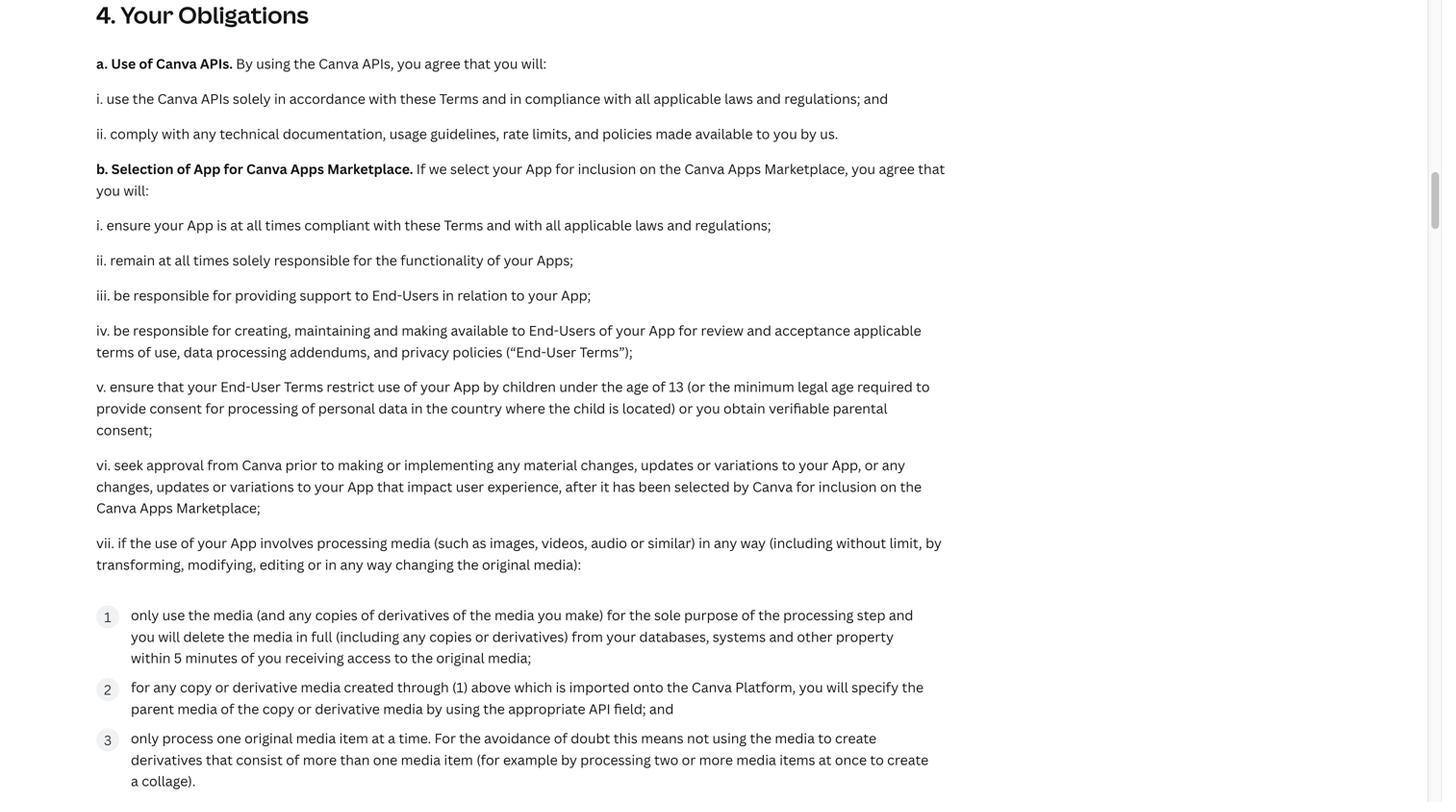 Task type: describe. For each thing, give the bounding box(es) containing it.
the down above
[[484, 700, 505, 719]]

1 vertical spatial terms
[[444, 216, 484, 235]]

the right for
[[459, 730, 481, 748]]

prior
[[286, 456, 318, 474]]

your down privacy at the left of the page
[[421, 378, 450, 396]]

to inside v. ensure that your end-user terms restrict use of your app by children under the age of 13 (or the minimum legal age required to provide consent for processing of personal data in the country where the child is located) or you obtain verifiable parental consent;
[[917, 378, 930, 396]]

1 horizontal spatial derivative
[[315, 700, 380, 719]]

addendums,
[[290, 343, 370, 361]]

in up the technical
[[274, 90, 286, 108]]

as
[[472, 534, 487, 553]]

the up media; at bottom
[[470, 606, 492, 625]]

1 vertical spatial copies
[[430, 628, 472, 646]]

for inside for any copy or derivative media created through (1) above which is imported onto the canva platform, you will specify the parent media of the copy or derivative media by using the appropriate api field; and
[[131, 679, 150, 697]]

end- inside v. ensure that your end-user terms restrict use of your app by children under the age of 13 (or the minimum legal age required to provide consent for processing of personal data in the country where the child is located) or you obtain verifiable parental consent;
[[221, 378, 251, 396]]

with right compliant
[[374, 216, 402, 235]]

for left providing
[[213, 286, 232, 305]]

users inside "iv. be responsible for creating, maintaining and making available to end-users of your app for review and acceptance applicable terms of use, data processing addendums, and privacy policies ("end-user terms");"
[[559, 321, 596, 340]]

your up remain
[[154, 216, 184, 235]]

creating,
[[235, 321, 291, 340]]

if
[[417, 160, 426, 178]]

original inside only use the media (and any copies of derivatives of the media you make) for the sole purpose of the processing step and you will delete the media in full (including any copies or derivatives) from your databases, systems and other property within 5 minutes of you receiving access to the original media;
[[436, 649, 485, 668]]

seek
[[114, 456, 143, 474]]

documentation,
[[283, 125, 386, 143]]

0 vertical spatial responsible
[[274, 251, 350, 270]]

of up relation
[[487, 251, 501, 270]]

of down privacy at the left of the page
[[404, 378, 417, 396]]

provide
[[96, 400, 146, 418]]

of inside for any copy or derivative media created through (1) above which is imported onto the canva platform, you will specify the parent media of the copy or derivative media by using the appropriate api field; and
[[221, 700, 234, 719]]

if
[[118, 534, 127, 553]]

your left app,
[[799, 456, 829, 474]]

you right marketplace, on the right
[[852, 160, 876, 178]]

data inside v. ensure that your end-user terms restrict use of your app by children under the age of 13 (or the minimum legal age required to provide consent for processing of personal data in the country where the child is located) or you obtain verifiable parental consent;
[[379, 400, 408, 418]]

all down b. selection of app for canva apps marketplace.
[[247, 216, 262, 235]]

1 horizontal spatial apps
[[291, 160, 324, 178]]

minimum
[[734, 378, 795, 396]]

all right compliance
[[635, 90, 651, 108]]

field;
[[614, 700, 646, 719]]

the right onto
[[667, 679, 689, 697]]

or down minutes
[[215, 679, 229, 697]]

be for iii.
[[114, 286, 130, 305]]

by inside vii. if the use of your app involves processing media (such as images, videos, audio or similar) in any way (including without limit, by transforming, modifying, editing or in any way changing the original media):
[[926, 534, 942, 553]]

onto
[[633, 679, 664, 697]]

you right apis,
[[397, 55, 422, 73]]

on inside if we select your app for inclusion on the canva apps marketplace, you agree that you will:
[[640, 160, 657, 178]]

material
[[524, 456, 578, 474]]

appropriate
[[508, 700, 586, 719]]

of left 13 on the left top of the page
[[652, 378, 666, 396]]

the down platform,
[[750, 730, 772, 748]]

or down the receiving
[[298, 700, 312, 719]]

under
[[560, 378, 598, 396]]

marketplace,
[[765, 160, 849, 178]]

or up marketplace;
[[213, 478, 227, 496]]

vi. seek approval from canva prior to making or implementing any material changes, updates or variations to your app, or any changes, updates or variations to your app that impact user experience, after it has been selected by canva for inclusion on the canva apps marketplace;
[[96, 456, 922, 518]]

1 horizontal spatial applicable
[[654, 90, 722, 108]]

impact
[[407, 478, 453, 496]]

any right similar)
[[714, 534, 738, 553]]

limit,
[[890, 534, 923, 553]]

your down prior
[[315, 478, 344, 496]]

or right audio
[[631, 534, 645, 553]]

the right the specify
[[902, 679, 924, 697]]

ensure for i.
[[107, 216, 151, 235]]

minutes
[[185, 649, 238, 668]]

media):
[[534, 556, 582, 574]]

solely for times
[[233, 251, 271, 270]]

the left sole
[[630, 606, 651, 625]]

your left apps; on the top left of page
[[504, 251, 534, 270]]

you up derivatives)
[[538, 606, 562, 625]]

user
[[456, 478, 484, 496]]

you up marketplace, on the right
[[774, 125, 798, 143]]

0 vertical spatial terms
[[440, 90, 479, 108]]

if we select your app for inclusion on the canva apps marketplace, you agree that you will:
[[96, 160, 946, 200]]

app down b. selection of app for canva apps marketplace.
[[187, 216, 214, 235]]

comply
[[110, 125, 159, 143]]

for up iii. be responsible for providing support to end-users in relation to your app;
[[353, 251, 372, 270]]

0 vertical spatial one
[[217, 730, 241, 748]]

only use the media (and any copies of derivatives of the media you make) for the sole purpose of the processing step and you will delete the media in full (including any copies or derivatives) from your databases, systems and other property within 5 minutes of you receiving access to the original media;
[[131, 606, 914, 668]]

guidelines,
[[430, 125, 500, 143]]

for left review at the top
[[679, 321, 698, 340]]

0 horizontal spatial laws
[[636, 216, 664, 235]]

usage
[[390, 125, 427, 143]]

to inside "iv. be responsible for creating, maintaining and making available to end-users of your app for review and acceptance applicable terms of use, data processing addendums, and privacy policies ("end-user terms");"
[[512, 321, 526, 340]]

0 horizontal spatial a
[[131, 773, 138, 791]]

technical
[[220, 125, 280, 143]]

0 vertical spatial times
[[265, 216, 301, 235]]

of right consist
[[286, 751, 300, 769]]

or inside only process one original media item at a time. for the avoidance of doubt this means not using the media to create derivatives that consist of more than one media item (for example by processing two or more media items at once to create a collage).
[[682, 751, 696, 769]]

canva left prior
[[242, 456, 282, 474]]

1 horizontal spatial way
[[741, 534, 766, 553]]

for inside if we select your app for inclusion on the canva apps marketplace, you agree that you will:
[[556, 160, 575, 178]]

legal
[[798, 378, 828, 396]]

of up terms");
[[599, 321, 613, 340]]

0 vertical spatial changes,
[[581, 456, 638, 474]]

of right use
[[139, 55, 153, 73]]

us.
[[820, 125, 839, 143]]

canva up accordance on the top left of the page
[[319, 55, 359, 73]]

items
[[780, 751, 816, 769]]

accordance
[[289, 90, 366, 108]]

on inside vi. seek approval from canva prior to making or implementing any material changes, updates or variations to your app, or any changes, updates or variations to your app that impact user experience, after it has been selected by canva for inclusion on the canva apps marketplace;
[[881, 478, 897, 496]]

v.
[[96, 378, 106, 396]]

ensure for v.
[[110, 378, 154, 396]]

your inside only use the media (and any copies of derivatives of the media you make) for the sole purpose of the processing step and you will delete the media in full (including any copies or derivatives) from your databases, systems and other property within 5 minutes of you receiving access to the original media;
[[607, 628, 636, 646]]

1 horizontal spatial item
[[444, 751, 473, 769]]

of left 'doubt'
[[554, 730, 568, 748]]

by inside only process one original media item at a time. for the avoidance of doubt this means not using the media to create derivatives that consist of more than one media item (for example by processing two or more media items at once to create a collage).
[[561, 751, 577, 769]]

or inside v. ensure that your end-user terms restrict use of your app by children under the age of 13 (or the minimum legal age required to provide consent for processing of personal data in the country where the child is located) or you obtain verifiable parental consent;
[[679, 400, 693, 418]]

(for
[[477, 751, 500, 769]]

0 vertical spatial updates
[[641, 456, 694, 474]]

solely for apis
[[233, 90, 271, 108]]

approval
[[146, 456, 204, 474]]

remain
[[110, 251, 155, 270]]

doubt
[[571, 730, 611, 748]]

1 more from the left
[[303, 751, 337, 769]]

all right remain
[[175, 251, 190, 270]]

of right selection
[[177, 160, 191, 178]]

of inside vii. if the use of your app involves processing media (such as images, videos, audio or similar) in any way (including without limit, by transforming, modifying, editing or in any way changing the original media):
[[181, 534, 194, 553]]

in right 'editing'
[[325, 556, 337, 574]]

to inside only use the media (and any copies of derivatives of the media you make) for the sole purpose of the processing step and you will delete the media in full (including any copies or derivatives) from your databases, systems and other property within 5 minutes of you receiving access to the original media;
[[394, 649, 408, 668]]

sole
[[655, 606, 681, 625]]

app down the technical
[[194, 160, 221, 178]]

responsible for creating,
[[133, 321, 209, 340]]

any right (and
[[289, 606, 312, 625]]

images,
[[490, 534, 539, 553]]

canva right "selected" on the bottom
[[753, 478, 793, 496]]

0 vertical spatial end-
[[372, 286, 402, 305]]

1 vertical spatial regulations;
[[695, 216, 772, 235]]

the up accordance on the top left of the page
[[294, 55, 315, 73]]

will inside for any copy or derivative media created through (1) above which is imported onto the canva platform, you will specify the parent media of the copy or derivative media by using the appropriate api field; and
[[827, 679, 849, 697]]

0 vertical spatial available
[[696, 125, 753, 143]]

the up comply
[[133, 90, 154, 108]]

you up the i. use the canva apis solely in accordance with these terms and in compliance with all applicable laws and regulations; and at the top of page
[[494, 55, 518, 73]]

been
[[639, 478, 671, 496]]

step
[[857, 606, 886, 625]]

with up apps; on the top left of page
[[515, 216, 543, 235]]

1 horizontal spatial will:
[[522, 55, 547, 73]]

limits,
[[533, 125, 572, 143]]

after
[[566, 478, 597, 496]]

vi.
[[96, 456, 111, 474]]

you inside v. ensure that your end-user terms restrict use of your app by children under the age of 13 (or the minimum legal age required to provide consent for processing of personal data in the country where the child is located) or you obtain verifiable parental consent;
[[697, 400, 721, 418]]

that inside v. ensure that your end-user terms restrict use of your app by children under the age of 13 (or the minimum legal age required to provide consent for processing of personal data in the country where the child is located) or you obtain verifiable parental consent;
[[157, 378, 184, 396]]

process
[[162, 730, 214, 748]]

processing inside v. ensure that your end-user terms restrict use of your app by children under the age of 13 (or the minimum legal age required to provide consent for processing of personal data in the country where the child is located) or you obtain verifiable parental consent;
[[228, 400, 298, 418]]

which
[[514, 679, 553, 697]]

restrict
[[327, 378, 375, 396]]

any up experience,
[[497, 456, 521, 474]]

in left relation
[[442, 286, 454, 305]]

("end-
[[506, 343, 547, 361]]

by inside v. ensure that your end-user terms restrict use of your app by children under the age of 13 (or the minimum legal age required to provide consent for processing of personal data in the country where the child is located) or you obtain verifiable parental consent;
[[483, 378, 500, 396]]

at down b. selection of app for canva apps marketplace.
[[230, 216, 243, 235]]

end- inside "iv. be responsible for creating, maintaining and making available to end-users of your app for review and acceptance applicable terms of use, data processing addendums, and privacy policies ("end-user terms");"
[[529, 321, 559, 340]]

use inside v. ensure that your end-user terms restrict use of your app by children under the age of 13 (or the minimum legal age required to provide consent for processing of personal data in the country where the child is located) or you obtain verifiable parental consent;
[[378, 378, 401, 396]]

the inside vi. seek approval from canva prior to making or implementing any material changes, updates or variations to your app, or any changes, updates or variations to your app that impact user experience, after it has been selected by canva for inclusion on the canva apps marketplace;
[[901, 478, 922, 496]]

or up "selected" on the bottom
[[697, 456, 711, 474]]

original inside only process one original media item at a time. for the avoidance of doubt this means not using the media to create derivatives that consist of more than one media item (for example by processing two or more media items at once to create a collage).
[[245, 730, 293, 748]]

property
[[836, 628, 894, 646]]

consent
[[150, 400, 202, 418]]

involves
[[260, 534, 314, 553]]

canva inside for any copy or derivative media created through (1) above which is imported onto the canva platform, you will specify the parent media of the copy or derivative media by using the appropriate api field; and
[[692, 679, 732, 697]]

apps inside if we select your app for inclusion on the canva apps marketplace, you agree that you will:
[[728, 160, 761, 178]]

your inside "iv. be responsible for creating, maintaining and making available to end-users of your app for review and acceptance applicable terms of use, data processing addendums, and privacy policies ("end-user terms");"
[[616, 321, 646, 340]]

apis.
[[200, 55, 233, 73]]

the right "if"
[[130, 534, 151, 553]]

the right (or
[[709, 378, 731, 396]]

0 horizontal spatial updates
[[156, 478, 209, 496]]

canva left apis
[[157, 90, 198, 108]]

(such
[[434, 534, 469, 553]]

that inside only process one original media item at a time. for the avoidance of doubt this means not using the media to create derivatives that consist of more than one media item (for example by processing two or more media items at once to create a collage).
[[206, 751, 233, 769]]

access
[[347, 649, 391, 668]]

selection
[[111, 160, 174, 178]]

is inside v. ensure that your end-user terms restrict use of your app by children under the age of 13 (or the minimum legal age required to provide consent for processing of personal data in the country where the child is located) or you obtain verifiable parental consent;
[[609, 400, 619, 418]]

0 vertical spatial laws
[[725, 90, 754, 108]]

app inside vii. if the use of your app involves processing media (such as images, videos, audio or similar) in any way (including without limit, by transforming, modifying, editing or in any way changing the original media):
[[231, 534, 257, 553]]

0 horizontal spatial applicable
[[565, 216, 632, 235]]

your inside if we select your app for inclusion on the canva apps marketplace, you agree that you will:
[[493, 160, 523, 178]]

the up through
[[412, 649, 433, 668]]

available inside "iv. be responsible for creating, maintaining and making available to end-users of your app for review and acceptance applicable terms of use, data processing addendums, and privacy policies ("end-user terms");"
[[451, 321, 509, 340]]

this
[[614, 730, 638, 748]]

your left app;
[[528, 286, 558, 305]]

videos,
[[542, 534, 588, 553]]

original inside vii. if the use of your app involves processing media (such as images, videos, audio or similar) in any way (including without limit, by transforming, modifying, editing or in any way changing the original media):
[[482, 556, 531, 574]]

derivatives inside only process one original media item at a time. for the avoidance of doubt this means not using the media to create derivatives that consist of more than one media item (for example by processing two or more media items at once to create a collage).
[[131, 751, 203, 769]]

i. for i. ensure your app is at all times compliant with these terms and with all applicable laws and regulations;
[[96, 216, 103, 235]]

make)
[[565, 606, 604, 625]]

of up access
[[361, 606, 375, 625]]

any right app,
[[882, 456, 906, 474]]

applicable inside "iv. be responsible for creating, maintaining and making available to end-users of your app for review and acceptance applicable terms of use, data processing addendums, and privacy policies ("end-user terms");"
[[854, 321, 922, 340]]

for inside v. ensure that your end-user terms restrict use of your app by children under the age of 13 (or the minimum legal age required to provide consent for processing of personal data in the country where the child is located) or you obtain verifiable parental consent;
[[205, 400, 225, 418]]

ii. remain at all times solely responsible for the functionality of your apps;
[[96, 251, 574, 270]]

of left personal
[[302, 400, 315, 418]]

specify
[[852, 679, 899, 697]]

the up delete
[[188, 606, 210, 625]]

of down changing
[[453, 606, 467, 625]]

1 vertical spatial copy
[[263, 700, 295, 719]]

1 vertical spatial these
[[405, 216, 441, 235]]

0 vertical spatial derivative
[[233, 679, 298, 697]]

1 horizontal spatial a
[[388, 730, 396, 748]]

the right delete
[[228, 628, 250, 646]]

above
[[471, 679, 511, 697]]

(and
[[256, 606, 285, 625]]

by
[[236, 55, 253, 73]]

terms inside v. ensure that your end-user terms restrict use of your app by children under the age of 13 (or the minimum legal age required to provide consent for processing of personal data in the country where the child is located) or you obtain verifiable parental consent;
[[284, 378, 323, 396]]

0 horizontal spatial copy
[[180, 679, 212, 697]]

for down the technical
[[224, 160, 243, 178]]

any inside for any copy or derivative media created through (1) above which is imported onto the canva platform, you will specify the parent media of the copy or derivative media by using the appropriate api field; and
[[153, 679, 177, 697]]

the down as
[[457, 556, 479, 574]]

compliant
[[305, 216, 370, 235]]

all up apps; on the top left of page
[[546, 216, 561, 235]]

app inside "iv. be responsible for creating, maintaining and making available to end-users of your app for review and acceptance applicable terms of use, data processing addendums, and privacy policies ("end-user terms");"
[[649, 321, 676, 340]]

inclusion inside if we select your app for inclusion on the canva apps marketplace, you agree that you will:
[[578, 160, 637, 178]]

responsible for providing
[[133, 286, 209, 305]]

0 horizontal spatial changes,
[[96, 478, 153, 496]]

the up consist
[[238, 700, 259, 719]]

the inside if we select your app for inclusion on the canva apps marketplace, you agree that you will:
[[660, 160, 681, 178]]

(or
[[687, 378, 706, 396]]

children
[[503, 378, 556, 396]]

0 vertical spatial using
[[256, 55, 291, 73]]

or right app,
[[865, 456, 879, 474]]

you down b.
[[96, 181, 120, 200]]

1 horizontal spatial variations
[[715, 456, 779, 474]]

apis,
[[362, 55, 394, 73]]

of left use,
[[138, 343, 151, 361]]

or inside only use the media (and any copies of derivatives of the media you make) for the sole purpose of the processing step and you will delete the media in full (including any copies or derivatives) from your databases, systems and other property within 5 minutes of you receiving access to the original media;
[[475, 628, 489, 646]]

of up systems
[[742, 606, 755, 625]]

0 horizontal spatial copies
[[315, 606, 358, 625]]

you down (and
[[258, 649, 282, 668]]

making for privacy
[[402, 321, 448, 340]]

has
[[613, 478, 636, 496]]

rate
[[503, 125, 529, 143]]

that inside vi. seek approval from canva prior to making or implementing any material changes, updates or variations to your app, or any changes, updates or variations to your app that impact user experience, after it has been selected by canva for inclusion on the canva apps marketplace;
[[377, 478, 404, 496]]

user inside "iv. be responsible for creating, maintaining and making available to end-users of your app for review and acceptance applicable terms of use, data processing addendums, and privacy policies ("end-user terms");"
[[547, 343, 577, 361]]

any up through
[[403, 628, 426, 646]]

canva up "if"
[[96, 499, 137, 518]]

will: inside if we select your app for inclusion on the canva apps marketplace, you agree that you will:
[[124, 181, 149, 200]]



Task type: locate. For each thing, give the bounding box(es) containing it.
0 vertical spatial users
[[402, 286, 439, 305]]

0 vertical spatial policies
[[603, 125, 653, 143]]

changes,
[[581, 456, 638, 474], [96, 478, 153, 496]]

1 vertical spatial derivative
[[315, 700, 380, 719]]

1 vertical spatial (including
[[336, 628, 400, 646]]

0 horizontal spatial item
[[339, 730, 369, 748]]

app left impact
[[348, 478, 374, 496]]

1 vertical spatial from
[[572, 628, 603, 646]]

canva inside if we select your app for inclusion on the canva apps marketplace, you agree that you will:
[[685, 160, 725, 178]]

solely
[[233, 90, 271, 108], [233, 251, 271, 270]]

i. down 'a.'
[[96, 90, 103, 108]]

where
[[506, 400, 546, 418]]

only inside only process one original media item at a time. for the avoidance of doubt this means not using the media to create derivatives that consist of more than one media item (for example by processing two or more media items at once to create a collage).
[[131, 730, 159, 748]]

using
[[256, 55, 291, 73], [446, 700, 480, 719], [713, 730, 747, 748]]

app inside v. ensure that your end-user terms restrict use of your app by children under the age of 13 (or the minimum legal age required to provide consent for processing of personal data in the country where the child is located) or you obtain verifiable parental consent;
[[454, 378, 480, 396]]

end- down "creating,"
[[221, 378, 251, 396]]

with right comply
[[162, 125, 190, 143]]

1 vertical spatial responsible
[[133, 286, 209, 305]]

only inside only use the media (and any copies of derivatives of the media you make) for the sole purpose of the processing step and you will delete the media in full (including any copies or derivatives) from your databases, systems and other property within 5 minutes of you receiving access to the original media;
[[131, 606, 159, 625]]

data inside "iv. be responsible for creating, maintaining and making available to end-users of your app for review and acceptance applicable terms of use, data processing addendums, and privacy policies ("end-user terms");"
[[184, 343, 213, 361]]

relation
[[458, 286, 508, 305]]

a left 'time.'
[[388, 730, 396, 748]]

country
[[451, 400, 502, 418]]

that
[[464, 55, 491, 73], [919, 160, 946, 178], [157, 378, 184, 396], [377, 478, 404, 496], [206, 751, 233, 769]]

functionality
[[401, 251, 484, 270]]

1 horizontal spatial regulations;
[[785, 90, 861, 108]]

apps;
[[537, 251, 574, 270]]

the up iii. be responsible for providing support to end-users in relation to your app;
[[376, 251, 397, 270]]

app down limits,
[[526, 160, 552, 178]]

or left the 'implementing'
[[387, 456, 401, 474]]

1 ii. from the top
[[96, 125, 107, 143]]

0 vertical spatial only
[[131, 606, 159, 625]]

inclusion down app,
[[819, 478, 877, 496]]

any right 'editing'
[[340, 556, 364, 574]]

the up child
[[602, 378, 623, 396]]

on down made
[[640, 160, 657, 178]]

ensure inside v. ensure that your end-user terms restrict use of your app by children under the age of 13 (or the minimum legal age required to provide consent for processing of personal data in the country where the child is located) or you obtain verifiable parental consent;
[[110, 378, 154, 396]]

0 vertical spatial agree
[[425, 55, 461, 73]]

is inside for any copy or derivative media created through (1) above which is imported onto the canva platform, you will specify the parent media of the copy or derivative media by using the appropriate api field; and
[[556, 679, 566, 697]]

1 horizontal spatial one
[[373, 751, 398, 769]]

responsible inside "iv. be responsible for creating, maintaining and making available to end-users of your app for review and acceptance applicable terms of use, data processing addendums, and privacy policies ("end-user terms");"
[[133, 321, 209, 340]]

processing inside "iv. be responsible for creating, maintaining and making available to end-users of your app for review and acceptance applicable terms of use, data processing addendums, and privacy policies ("end-user terms");"
[[216, 343, 287, 361]]

2 horizontal spatial is
[[609, 400, 619, 418]]

1 only from the top
[[131, 606, 159, 625]]

with down apis,
[[369, 90, 397, 108]]

0 vertical spatial on
[[640, 160, 657, 178]]

(including inside only use the media (and any copies of derivatives of the media you make) for the sole purpose of the processing step and you will delete the media in full (including any copies or derivatives) from your databases, systems and other property within 5 minutes of you receiving access to the original media;
[[336, 628, 400, 646]]

0 horizontal spatial derivatives
[[131, 751, 203, 769]]

imported
[[570, 679, 630, 697]]

iii. be responsible for providing support to end-users in relation to your app;
[[96, 286, 591, 305]]

use
[[111, 55, 136, 73]]

0 vertical spatial copies
[[315, 606, 358, 625]]

for any copy or derivative media created through (1) above which is imported onto the canva platform, you will specify the parent media of the copy or derivative media by using the appropriate api field; and
[[131, 679, 924, 719]]

by inside for any copy or derivative media created through (1) above which is imported onto the canva platform, you will specify the parent media of the copy or derivative media by using the appropriate api field; and
[[427, 700, 443, 719]]

i. use the canva apis solely in accordance with these terms and in compliance with all applicable laws and regulations; and
[[96, 90, 889, 108]]

making for app
[[338, 456, 384, 474]]

changing
[[396, 556, 454, 574]]

iv.
[[96, 321, 110, 340]]

use inside only use the media (and any copies of derivatives of the media you make) for the sole purpose of the processing step and you will delete the media in full (including any copies or derivatives) from your databases, systems and other property within 5 minutes of you receiving access to the original media;
[[162, 606, 185, 625]]

by left us.
[[801, 125, 817, 143]]

avoidance
[[484, 730, 551, 748]]

making inside "iv. be responsible for creating, maintaining and making available to end-users of your app for review and acceptance applicable terms of use, data processing addendums, and privacy policies ("end-user terms");"
[[402, 321, 448, 340]]

all
[[635, 90, 651, 108], [247, 216, 262, 235], [546, 216, 561, 235], [175, 251, 190, 270]]

2 vertical spatial is
[[556, 679, 566, 697]]

in inside only use the media (and any copies of derivatives of the media you make) for the sole purpose of the processing step and you will delete the media in full (including any copies or derivatives) from your databases, systems and other property within 5 minutes of you receiving access to the original media;
[[296, 628, 308, 646]]

1 vertical spatial making
[[338, 456, 384, 474]]

2 horizontal spatial using
[[713, 730, 747, 748]]

1 horizontal spatial changes,
[[581, 456, 638, 474]]

processing
[[216, 343, 287, 361], [228, 400, 298, 418], [317, 534, 388, 553], [784, 606, 854, 625], [581, 751, 651, 769]]

0 vertical spatial way
[[741, 534, 766, 553]]

1 vertical spatial will
[[827, 679, 849, 697]]

terms
[[96, 343, 134, 361]]

0 horizontal spatial way
[[367, 556, 392, 574]]

with right compliance
[[604, 90, 632, 108]]

processing inside vii. if the use of your app involves processing media (such as images, videos, audio or similar) in any way (including without limit, by transforming, modifying, editing or in any way changing the original media):
[[317, 534, 388, 553]]

using inside only process one original media item at a time. for the avoidance of doubt this means not using the media to create derivatives that consist of more than one media item (for example by processing two or more media items at once to create a collage).
[[713, 730, 747, 748]]

1 vertical spatial solely
[[233, 251, 271, 270]]

consist
[[236, 751, 283, 769]]

made
[[656, 125, 692, 143]]

your up consent
[[188, 378, 217, 396]]

0 vertical spatial create
[[836, 730, 877, 748]]

canva down made
[[685, 160, 725, 178]]

0 vertical spatial be
[[114, 286, 130, 305]]

end- right support on the top left of page
[[372, 286, 402, 305]]

selected
[[675, 478, 730, 496]]

agree up the i. use the canva apis solely in accordance with these terms and in compliance with all applicable laws and regulations; and at the top of page
[[425, 55, 461, 73]]

processing inside only process one original media item at a time. for the avoidance of doubt this means not using the media to create derivatives that consist of more than one media item (for example by processing two or more media items at once to create a collage).
[[581, 751, 651, 769]]

use right restrict
[[378, 378, 401, 396]]

acceptance
[[775, 321, 851, 340]]

agree inside if we select your app for inclusion on the canva apps marketplace, you agree that you will:
[[879, 160, 915, 178]]

will
[[158, 628, 180, 646], [827, 679, 849, 697]]

of
[[139, 55, 153, 73], [177, 160, 191, 178], [487, 251, 501, 270], [599, 321, 613, 340], [138, 343, 151, 361], [404, 378, 417, 396], [652, 378, 666, 396], [302, 400, 315, 418], [181, 534, 194, 553], [361, 606, 375, 625], [453, 606, 467, 625], [742, 606, 755, 625], [241, 649, 255, 668], [221, 700, 234, 719], [554, 730, 568, 748], [286, 751, 300, 769]]

one up consist
[[217, 730, 241, 748]]

1 vertical spatial agree
[[879, 160, 915, 178]]

use down use
[[107, 90, 129, 108]]

derivatives)
[[493, 628, 569, 646]]

from inside only use the media (and any copies of derivatives of the media you make) for the sole purpose of the processing step and you will delete the media in full (including any copies or derivatives) from your databases, systems and other property within 5 minutes of you receiving access to the original media;
[[572, 628, 603, 646]]

1 age from the left
[[627, 378, 649, 396]]

for inside vi. seek approval from canva prior to making or implementing any material changes, updates or variations to your app, or any changes, updates or variations to your app that impact user experience, after it has been selected by canva for inclusion on the canva apps marketplace;
[[797, 478, 816, 496]]

derivatives inside only use the media (and any copies of derivatives of the media you make) for the sole purpose of the processing step and you will delete the media in full (including any copies or derivatives) from your databases, systems and other property within 5 minutes of you receiving access to the original media;
[[378, 606, 450, 625]]

use up delete
[[162, 606, 185, 625]]

2 more from the left
[[699, 751, 733, 769]]

1 vertical spatial inclusion
[[819, 478, 877, 496]]

user inside v. ensure that your end-user terms restrict use of your app by children under the age of 13 (or the minimum legal age required to provide consent for processing of personal data in the country where the child is located) or you obtain verifiable parental consent;
[[251, 378, 281, 396]]

updates down approval on the bottom of the page
[[156, 478, 209, 496]]

of down minutes
[[221, 700, 234, 719]]

times right remain
[[193, 251, 229, 270]]

data right use,
[[184, 343, 213, 361]]

will inside only use the media (and any copies of derivatives of the media you make) for the sole purpose of the processing step and you will delete the media in full (including any copies or derivatives) from your databases, systems and other property within 5 minutes of you receiving access to the original media;
[[158, 628, 180, 646]]

copies
[[315, 606, 358, 625], [430, 628, 472, 646]]

at left once
[[819, 751, 832, 769]]

1 horizontal spatial agree
[[879, 160, 915, 178]]

audio
[[591, 534, 628, 553]]

0 vertical spatial user
[[547, 343, 577, 361]]

i. for i. use the canva apis solely in accordance with these terms and in compliance with all applicable laws and regulations; and
[[96, 90, 103, 108]]

0 horizontal spatial (including
[[336, 628, 400, 646]]

in inside v. ensure that your end-user terms restrict use of your app by children under the age of 13 (or the minimum legal age required to provide consent for processing of personal data in the country where the child is located) or you obtain verifiable parental consent;
[[411, 400, 423, 418]]

app up the modifying,
[[231, 534, 257, 553]]

2 only from the top
[[131, 730, 159, 748]]

at left 'time.'
[[372, 730, 385, 748]]

personal
[[318, 400, 375, 418]]

0 horizontal spatial times
[[193, 251, 229, 270]]

in down privacy at the left of the page
[[411, 400, 423, 418]]

(including inside vii. if the use of your app involves processing media (such as images, videos, audio or similar) in any way (including without limit, by transforming, modifying, editing or in any way changing the original media):
[[770, 534, 833, 553]]

age up located)
[[627, 378, 649, 396]]

applicable up required
[[854, 321, 922, 340]]

modifying,
[[188, 556, 256, 574]]

only for only process one original media item at a time. for the avoidance of doubt this means not using the media to create derivatives that consist of more than one media item (for example by processing two or more media items at once to create a collage).
[[131, 730, 159, 748]]

0 vertical spatial is
[[217, 216, 227, 235]]

media
[[391, 534, 431, 553], [213, 606, 253, 625], [495, 606, 535, 625], [253, 628, 293, 646], [301, 679, 341, 697], [178, 700, 217, 719], [383, 700, 423, 719], [296, 730, 336, 748], [775, 730, 815, 748], [401, 751, 441, 769], [737, 751, 777, 769]]

from down make)
[[572, 628, 603, 646]]

at right remain
[[158, 251, 171, 270]]

vii.
[[96, 534, 114, 553]]

1 vertical spatial users
[[559, 321, 596, 340]]

app inside if we select your app for inclusion on the canva apps marketplace, you agree that you will:
[[526, 160, 552, 178]]

0 vertical spatial these
[[400, 90, 436, 108]]

use inside vii. if the use of your app involves processing media (such as images, videos, audio or similar) in any way (including without limit, by transforming, modifying, editing or in any way changing the original media):
[[155, 534, 177, 553]]

changes, up it
[[581, 456, 638, 474]]

original
[[482, 556, 531, 574], [436, 649, 485, 668], [245, 730, 293, 748]]

child
[[574, 400, 606, 418]]

be inside "iv. be responsible for creating, maintaining and making available to end-users of your app for review and acceptance applicable terms of use, data processing addendums, and privacy policies ("end-user terms");"
[[113, 321, 130, 340]]

1 vertical spatial original
[[436, 649, 485, 668]]

obtain
[[724, 400, 766, 418]]

0 vertical spatial will:
[[522, 55, 547, 73]]

regulations; up us.
[[785, 90, 861, 108]]

making up privacy at the left of the page
[[402, 321, 448, 340]]

the
[[294, 55, 315, 73], [133, 90, 154, 108], [660, 160, 681, 178], [376, 251, 397, 270], [602, 378, 623, 396], [709, 378, 731, 396], [426, 400, 448, 418], [549, 400, 571, 418], [901, 478, 922, 496], [130, 534, 151, 553], [457, 556, 479, 574], [188, 606, 210, 625], [470, 606, 492, 625], [630, 606, 651, 625], [759, 606, 780, 625], [228, 628, 250, 646], [412, 649, 433, 668], [667, 679, 689, 697], [902, 679, 924, 697], [238, 700, 259, 719], [484, 700, 505, 719], [459, 730, 481, 748], [750, 730, 772, 748]]

inclusion down compliance
[[578, 160, 637, 178]]

0 horizontal spatial users
[[402, 286, 439, 305]]

in up rate
[[510, 90, 522, 108]]

1 vertical spatial times
[[193, 251, 229, 270]]

you up 'within'
[[131, 628, 155, 646]]

0 horizontal spatial age
[[627, 378, 649, 396]]

agree
[[425, 55, 461, 73], [879, 160, 915, 178]]

only for only use the media (and any copies of derivatives of the media you make) for the sole purpose of the processing step and you will delete the media in full (including any copies or derivatives) from your databases, systems and other property within 5 minutes of you receiving access to the original media;
[[131, 606, 159, 625]]

the up systems
[[759, 606, 780, 625]]

0 vertical spatial (including
[[770, 534, 833, 553]]

be for iv.
[[113, 321, 130, 340]]

1 vertical spatial applicable
[[565, 216, 632, 235]]

2 solely from the top
[[233, 251, 271, 270]]

parental
[[833, 400, 888, 418]]

terms
[[440, 90, 479, 108], [444, 216, 484, 235], [284, 378, 323, 396]]

2 i. from the top
[[96, 216, 103, 235]]

apis
[[201, 90, 230, 108]]

implementing
[[404, 456, 494, 474]]

1 horizontal spatial (including
[[770, 534, 833, 553]]

other
[[797, 628, 833, 646]]

for right consent
[[205, 400, 225, 418]]

0 vertical spatial ensure
[[107, 216, 151, 235]]

1 vertical spatial ii.
[[96, 251, 107, 270]]

app inside vi. seek approval from canva prior to making or implementing any material changes, updates or variations to your app, or any changes, updates or variations to your app that impact user experience, after it has been selected by canva for inclusion on the canva apps marketplace;
[[348, 478, 374, 496]]

1 vertical spatial will:
[[124, 181, 149, 200]]

by inside vi. seek approval from canva prior to making or implementing any material changes, updates or variations to your app, or any changes, updates or variations to your app that impact user experience, after it has been selected by canva for inclusion on the canva apps marketplace;
[[734, 478, 750, 496]]

your up terms");
[[616, 321, 646, 340]]

derivative down created
[[315, 700, 380, 719]]

for left "creating,"
[[212, 321, 231, 340]]

any down apis
[[193, 125, 216, 143]]

the down made
[[660, 160, 681, 178]]

0 horizontal spatial will:
[[124, 181, 149, 200]]

only process one original media item at a time. for the avoidance of doubt this means not using the media to create derivatives that consist of more than one media item (for example by processing two or more media items at once to create a collage).
[[131, 730, 929, 791]]

receiving
[[285, 649, 344, 668]]

1 solely from the top
[[233, 90, 271, 108]]

1 horizontal spatial from
[[572, 628, 603, 646]]

by up country
[[483, 378, 500, 396]]

available right made
[[696, 125, 753, 143]]

0 horizontal spatial is
[[217, 216, 227, 235]]

ensure up provide
[[110, 378, 154, 396]]

1 i. from the top
[[96, 90, 103, 108]]

0 horizontal spatial user
[[251, 378, 281, 396]]

2 age from the left
[[832, 378, 854, 396]]

for inside only use the media (and any copies of derivatives of the media you make) for the sole purpose of the processing step and you will delete the media in full (including any copies or derivatives) from your databases, systems and other property within 5 minutes of you receiving access to the original media;
[[607, 606, 626, 625]]

apps inside vi. seek approval from canva prior to making or implementing any material changes, updates or variations to your app, or any changes, updates or variations to your app that impact user experience, after it has been selected by canva for inclusion on the canva apps marketplace;
[[140, 499, 173, 518]]

processing down "creating,"
[[216, 343, 287, 361]]

derivative
[[233, 679, 298, 697], [315, 700, 380, 719]]

create
[[836, 730, 877, 748], [888, 751, 929, 769]]

1 horizontal spatial policies
[[603, 125, 653, 143]]

policies inside "iv. be responsible for creating, maintaining and making available to end-users of your app for review and acceptance applicable terms of use, data processing addendums, and privacy policies ("end-user terms");"
[[453, 343, 503, 361]]

apps down "documentation,"
[[291, 160, 324, 178]]

processing up prior
[[228, 400, 298, 418]]

1 horizontal spatial copy
[[263, 700, 295, 719]]

ii. for ii. comply with any technical documentation, usage guidelines, rate limits, and policies made available to you by us.
[[96, 125, 107, 143]]

processing inside only use the media (and any copies of derivatives of the media you make) for the sole purpose of the processing step and you will delete the media in full (including any copies or derivatives) from your databases, systems and other property within 5 minutes of you receiving access to the original media;
[[784, 606, 854, 625]]

copies up (1) at the left bottom of the page
[[430, 628, 472, 646]]

1 vertical spatial i.
[[96, 216, 103, 235]]

b. selection of app for canva apps marketplace.
[[96, 160, 417, 178]]

1 vertical spatial a
[[131, 773, 138, 791]]

0 vertical spatial derivatives
[[378, 606, 450, 625]]

from inside vi. seek approval from canva prior to making or implementing any material changes, updates or variations to your app, or any changes, updates or variations to your app that impact user experience, after it has been selected by canva for inclusion on the canva apps marketplace;
[[207, 456, 239, 474]]

your inside vii. if the use of your app involves processing media (such as images, videos, audio or similar) in any way (including without limit, by transforming, modifying, editing or in any way changing the original media):
[[198, 534, 227, 553]]

changes, down seek
[[96, 478, 153, 496]]

you right platform,
[[800, 679, 824, 697]]

0 horizontal spatial apps
[[140, 499, 173, 518]]

1 vertical spatial updates
[[156, 478, 209, 496]]

in
[[274, 90, 286, 108], [510, 90, 522, 108], [442, 286, 454, 305], [411, 400, 423, 418], [699, 534, 711, 553], [325, 556, 337, 574], [296, 628, 308, 646]]

0 horizontal spatial policies
[[453, 343, 503, 361]]

2 vertical spatial using
[[713, 730, 747, 748]]

users down app;
[[559, 321, 596, 340]]

transforming,
[[96, 556, 184, 574]]

or right 'editing'
[[308, 556, 322, 574]]

0 vertical spatial solely
[[233, 90, 271, 108]]

1 horizontal spatial laws
[[725, 90, 754, 108]]

inclusion inside vi. seek approval from canva prior to making or implementing any material changes, updates or variations to your app, or any changes, updates or variations to your app that impact user experience, after it has been selected by canva for inclusion on the canva apps marketplace;
[[819, 478, 877, 496]]

media inside vii. if the use of your app involves processing media (such as images, videos, audio or similar) in any way (including without limit, by transforming, modifying, editing or in any way changing the original media):
[[391, 534, 431, 553]]

original up consist
[[245, 730, 293, 748]]

0 horizontal spatial regulations;
[[695, 216, 772, 235]]

using inside for any copy or derivative media created through (1) above which is imported onto the canva platform, you will specify the parent media of the copy or derivative media by using the appropriate api field; and
[[446, 700, 480, 719]]

0 vertical spatial item
[[339, 730, 369, 748]]

1 vertical spatial only
[[131, 730, 159, 748]]

1 vertical spatial is
[[609, 400, 619, 418]]

you inside for any copy or derivative media created through (1) above which is imported onto the canva platform, you will specify the parent media of the copy or derivative media by using the appropriate api field; and
[[800, 679, 824, 697]]

1 vertical spatial create
[[888, 751, 929, 769]]

in left full
[[296, 628, 308, 646]]

marketplace.
[[327, 160, 413, 178]]

1 vertical spatial ensure
[[110, 378, 154, 396]]

vii. if the use of your app involves processing media (such as images, videos, audio or similar) in any way (including without limit, by transforming, modifying, editing or in any way changing the original media):
[[96, 534, 942, 574]]

of right minutes
[[241, 649, 255, 668]]

solely up providing
[[233, 251, 271, 270]]

1 vertical spatial laws
[[636, 216, 664, 235]]

systems
[[713, 628, 766, 646]]

2 ii. from the top
[[96, 251, 107, 270]]

only
[[131, 606, 159, 625], [131, 730, 159, 748]]

0 vertical spatial ii.
[[96, 125, 107, 143]]

1 vertical spatial item
[[444, 751, 473, 769]]

you down (or
[[697, 400, 721, 418]]

and inside for any copy or derivative media created through (1) above which is imported onto the canva platform, you will specify the parent media of the copy or derivative media by using the appropriate api field; and
[[650, 700, 674, 719]]

created
[[344, 679, 394, 697]]

times
[[265, 216, 301, 235], [193, 251, 229, 270]]

0 vertical spatial i.
[[96, 90, 103, 108]]

in right similar)
[[699, 534, 711, 553]]

more
[[303, 751, 337, 769], [699, 751, 733, 769]]

1 horizontal spatial making
[[402, 321, 448, 340]]

by right limit,
[[926, 534, 942, 553]]

two
[[655, 751, 679, 769]]

policies
[[603, 125, 653, 143], [453, 343, 503, 361]]

will left the specify
[[827, 679, 849, 697]]

or up media; at bottom
[[475, 628, 489, 646]]

compliance
[[525, 90, 601, 108]]

be right iv.
[[113, 321, 130, 340]]

the left country
[[426, 400, 448, 418]]

1 horizontal spatial create
[[888, 751, 929, 769]]

experience,
[[488, 478, 562, 496]]

0 vertical spatial copy
[[180, 679, 212, 697]]

2 horizontal spatial applicable
[[854, 321, 922, 340]]

b.
[[96, 160, 108, 178]]

0 horizontal spatial end-
[[221, 378, 251, 396]]

ii. for ii. remain at all times solely responsible for the functionality of your apps;
[[96, 251, 107, 270]]

that inside if we select your app for inclusion on the canva apps marketplace, you agree that you will:
[[919, 160, 946, 178]]

0 horizontal spatial will
[[158, 628, 180, 646]]

the down under
[[549, 400, 571, 418]]

a.
[[96, 55, 108, 73]]

canva down the technical
[[246, 160, 287, 178]]

located)
[[623, 400, 676, 418]]

for
[[435, 730, 456, 748]]

not
[[687, 730, 710, 748]]

making inside vi. seek approval from canva prior to making or implementing any material changes, updates or variations to your app, or any changes, updates or variations to your app that impact user experience, after it has been selected by canva for inclusion on the canva apps marketplace;
[[338, 456, 384, 474]]

time.
[[399, 730, 431, 748]]

0 vertical spatial data
[[184, 343, 213, 361]]

apps
[[291, 160, 324, 178], [728, 160, 761, 178], [140, 499, 173, 518]]

you
[[397, 55, 422, 73], [494, 55, 518, 73], [774, 125, 798, 143], [852, 160, 876, 178], [96, 181, 120, 200], [697, 400, 721, 418], [538, 606, 562, 625], [131, 628, 155, 646], [258, 649, 282, 668], [800, 679, 824, 697]]

1 horizontal spatial more
[[699, 751, 733, 769]]

1 vertical spatial end-
[[529, 321, 559, 340]]

0 vertical spatial variations
[[715, 456, 779, 474]]

canva left apis.
[[156, 55, 197, 73]]

1 vertical spatial variations
[[230, 478, 294, 496]]

databases,
[[640, 628, 710, 646]]

ii. left remain
[[96, 251, 107, 270]]

1 horizontal spatial user
[[547, 343, 577, 361]]

2 vertical spatial terms
[[284, 378, 323, 396]]

item
[[339, 730, 369, 748], [444, 751, 473, 769]]

1 vertical spatial derivatives
[[131, 751, 203, 769]]

2 horizontal spatial apps
[[728, 160, 761, 178]]

policies left made
[[603, 125, 653, 143]]

marketplace;
[[176, 499, 260, 518]]

0 horizontal spatial agree
[[425, 55, 461, 73]]

ii.
[[96, 125, 107, 143], [96, 251, 107, 270]]

1 vertical spatial on
[[881, 478, 897, 496]]

by right "selected" on the bottom
[[734, 478, 750, 496]]

consent;
[[96, 421, 152, 439]]

1 vertical spatial way
[[367, 556, 392, 574]]

data right personal
[[379, 400, 408, 418]]

1 horizontal spatial copies
[[430, 628, 472, 646]]

delete
[[183, 628, 225, 646]]

data
[[184, 343, 213, 361], [379, 400, 408, 418]]



Task type: vqa. For each thing, say whether or not it's contained in the screenshot.
Home
no



